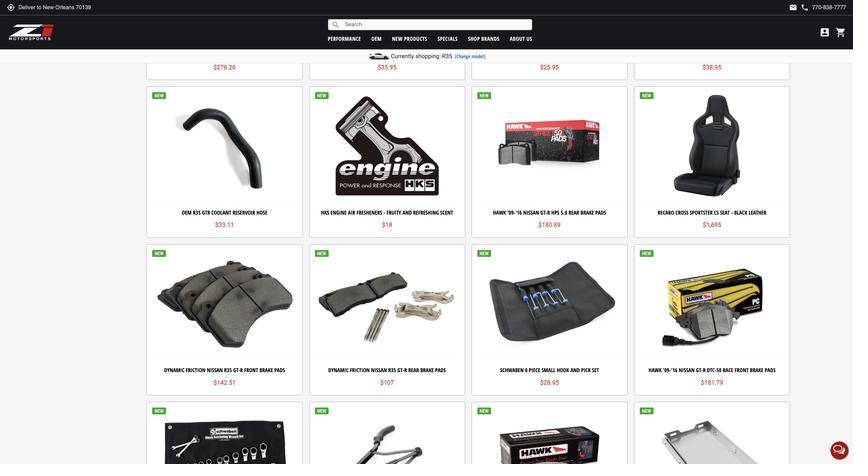 Task type: describe. For each thing, give the bounding box(es) containing it.
5in
[[365, 51, 373, 59]]

nissan up $142.51
[[207, 367, 223, 375]]

shopping_cart link
[[834, 27, 847, 38]]

$181.79
[[702, 380, 724, 387]]

about
[[510, 35, 525, 42]]

nissan up $180.89
[[524, 209, 540, 217]]

new
[[392, 35, 403, 42]]

50
[[717, 367, 722, 375]]

shop brands
[[468, 35, 500, 42]]

sportster
[[690, 209, 713, 217]]

set
[[593, 367, 600, 375]]

'16 for hawk '09-'16 nissan gt-r dtc-50 race front brake pads
[[672, 367, 678, 375]]

(change
[[455, 53, 471, 60]]

$18
[[382, 222, 393, 229]]

'09- for hawk '09-'16 nissan gt-r dtc-50 race front brake pads
[[664, 367, 672, 375]]

friction for dynamic friction nissan r35 gt-r front brake pads
[[186, 367, 206, 375]]

r35 up $142.51
[[224, 367, 232, 375]]

phone link
[[801, 3, 847, 12]]

race
[[724, 367, 734, 375]]

search
[[332, 21, 340, 29]]

grip
[[390, 51, 399, 59]]

currently shopping: r35 (change model)
[[391, 53, 486, 60]]

hawk for hawk '09-'16 nissan gt-r dtc-50 race front brake pads
[[649, 367, 662, 375]]

1 vertical spatial and
[[571, 367, 580, 375]]

0 vertical spatial rear
[[569, 209, 580, 217]]

r35 left (change
[[443, 53, 453, 60]]

gt- for front
[[233, 367, 240, 375]]

hook
[[557, 367, 570, 375]]

new products link
[[392, 35, 428, 42]]

reservoir
[[233, 209, 255, 217]]

hps
[[552, 209, 560, 217]]

piece
[[529, 367, 541, 375]]

cs
[[715, 209, 719, 217]]

$28.95
[[541, 380, 559, 387]]

cross
[[676, 209, 689, 217]]

small
[[542, 367, 556, 375]]

coolant
[[212, 209, 231, 217]]

recaro cross sportster cs seat - black leather
[[658, 209, 767, 217]]

r for hps
[[548, 209, 551, 217]]

account_box
[[820, 27, 831, 38]]

'16 for hawk '09-'16 nissan gt-r hps 5.0 rear brake pads
[[516, 209, 522, 217]]

schwaben 5in pistol grip locking pliers
[[340, 51, 435, 59]]

5.0
[[561, 209, 568, 217]]

$25.95
[[541, 64, 559, 71]]

Search search field
[[340, 19, 532, 30]]

$142.51
[[214, 380, 236, 387]]

new products
[[392, 35, 428, 42]]

schwaben 8 piece small hook and pick set
[[501, 367, 600, 375]]

friction for dynamic friction nissan r35 gt-r rear brake pads
[[350, 367, 370, 375]]

products
[[404, 35, 428, 42]]

1 - from the left
[[384, 209, 386, 217]]

oem r35 gtr coolant reservoir hose
[[182, 209, 268, 217]]

fruity
[[387, 209, 402, 217]]

2 front from the left
[[735, 367, 749, 375]]

'09- for hawk '09-'16 nissan gt-r hps 5.0 rear brake pads
[[508, 209, 516, 217]]

locking
[[401, 51, 420, 59]]

leather
[[749, 209, 767, 217]]

r for front
[[240, 367, 243, 375]]

$278.26
[[214, 64, 236, 71]]

shop brands link
[[468, 35, 500, 42]]

oem for oem r35 gtr coolant reservoir hose
[[182, 209, 192, 217]]

mail
[[790, 3, 798, 12]]

fresheners
[[357, 209, 383, 217]]

1 front from the left
[[244, 367, 258, 375]]

dynamic friction nissan r35 gt-r front brake pads
[[164, 367, 285, 375]]

gtr
[[202, 209, 210, 217]]

pliers
[[421, 51, 435, 59]]

r35 up $107
[[389, 367, 396, 375]]

brands
[[482, 35, 500, 42]]

phone
[[801, 3, 810, 12]]



Task type: vqa. For each thing, say whether or not it's contained in the screenshot.
$219.99
no



Task type: locate. For each thing, give the bounding box(es) containing it.
1 vertical spatial '09-
[[664, 367, 672, 375]]

shopping:
[[416, 53, 441, 60]]

0 horizontal spatial dynamic
[[164, 367, 185, 375]]

$1,695
[[703, 222, 722, 229]]

dynamic friction nissan r35 gt-r rear brake pads
[[329, 367, 446, 375]]

1 horizontal spatial '09-
[[664, 367, 672, 375]]

specials
[[438, 35, 458, 42]]

black
[[735, 209, 748, 217]]

schwaben for schwaben 5in pistol grip locking pliers
[[340, 51, 364, 59]]

2 friction from the left
[[350, 367, 370, 375]]

1 horizontal spatial front
[[735, 367, 749, 375]]

0 horizontal spatial schwaben
[[340, 51, 364, 59]]

shopping_cart
[[836, 27, 847, 38]]

0 horizontal spatial hawk
[[493, 209, 506, 217]]

'09-
[[508, 209, 516, 217], [664, 367, 672, 375]]

z1 motorsports logo image
[[9, 24, 54, 41]]

hawk '09-'16 nissan gt-r dtc-50 race front brake pads
[[649, 367, 776, 375]]

recaro
[[658, 209, 675, 217]]

2 - from the left
[[732, 209, 734, 217]]

- right seat
[[732, 209, 734, 217]]

1 horizontal spatial oem
[[372, 35, 382, 42]]

oem left gtr
[[182, 209, 192, 217]]

1 horizontal spatial '16
[[672, 367, 678, 375]]

engine
[[331, 209, 347, 217]]

r
[[548, 209, 551, 217], [240, 367, 243, 375], [405, 367, 407, 375], [704, 367, 706, 375]]

'16
[[516, 209, 522, 217], [672, 367, 678, 375]]

8
[[525, 367, 528, 375]]

oem for oem link
[[372, 35, 382, 42]]

pads
[[596, 209, 607, 217], [275, 367, 285, 375], [436, 367, 446, 375], [766, 367, 776, 375]]

model)
[[472, 53, 486, 60]]

air
[[348, 209, 356, 217]]

-
[[384, 209, 386, 217], [732, 209, 734, 217]]

0 horizontal spatial '16
[[516, 209, 522, 217]]

r35
[[443, 53, 453, 60], [193, 209, 201, 217], [224, 367, 232, 375], [389, 367, 396, 375]]

oem link
[[372, 35, 382, 42]]

specials link
[[438, 35, 458, 42]]

$38.95
[[703, 64, 722, 71]]

1 horizontal spatial hawk
[[649, 367, 662, 375]]

refreshing
[[414, 209, 439, 217]]

currently
[[391, 53, 414, 60]]

oem
[[372, 35, 382, 42], [182, 209, 192, 217]]

1 horizontal spatial schwaben
[[501, 367, 524, 375]]

about us link
[[510, 35, 533, 42]]

gt- for rear
[[398, 367, 405, 375]]

hawk
[[493, 209, 506, 217], [649, 367, 662, 375]]

0 vertical spatial oem
[[372, 35, 382, 42]]

r35 left gtr
[[193, 209, 201, 217]]

hks
[[321, 209, 329, 217]]

gt-
[[541, 209, 548, 217], [233, 367, 240, 375], [398, 367, 405, 375], [697, 367, 704, 375]]

$107
[[381, 380, 394, 387]]

oem up pistol
[[372, 35, 382, 42]]

1 horizontal spatial rear
[[569, 209, 580, 217]]

dynamic for dynamic friction nissan r35 gt-r front brake pads
[[164, 367, 185, 375]]

performance link
[[328, 35, 361, 42]]

hks engine air fresheners - fruity and refreshing scent
[[321, 209, 453, 217]]

0 vertical spatial hawk
[[493, 209, 506, 217]]

1 dynamic from the left
[[164, 367, 185, 375]]

0 horizontal spatial oem
[[182, 209, 192, 217]]

performance
[[328, 35, 361, 42]]

about us
[[510, 35, 533, 42]]

(change model) link
[[455, 53, 486, 60]]

2 dynamic from the left
[[329, 367, 349, 375]]

1 vertical spatial oem
[[182, 209, 192, 217]]

account_box link
[[818, 27, 833, 38]]

gt- for dtc-
[[697, 367, 704, 375]]

1 horizontal spatial -
[[732, 209, 734, 217]]

rear
[[569, 209, 580, 217], [409, 367, 419, 375]]

$180.89
[[539, 222, 561, 229]]

dynamic for dynamic friction nissan r35 gt-r rear brake pads
[[329, 367, 349, 375]]

0 horizontal spatial rear
[[409, 367, 419, 375]]

1 vertical spatial schwaben
[[501, 367, 524, 375]]

pistol
[[374, 51, 388, 59]]

scent
[[441, 209, 453, 217]]

1 friction from the left
[[186, 367, 206, 375]]

dtc-
[[708, 367, 717, 375]]

0 horizontal spatial friction
[[186, 367, 206, 375]]

nissan up $107
[[371, 367, 387, 375]]

my_location
[[7, 3, 15, 12]]

mail phone
[[790, 3, 810, 12]]

schwaben for schwaben 8 piece small hook and pick set
[[501, 367, 524, 375]]

hawk for hawk '09-'16 nissan gt-r hps 5.0 rear brake pads
[[493, 209, 506, 217]]

0 horizontal spatial -
[[384, 209, 386, 217]]

0 horizontal spatial '09-
[[508, 209, 516, 217]]

seat
[[721, 209, 730, 217]]

dynamic
[[164, 367, 185, 375], [329, 367, 349, 375]]

and
[[403, 209, 412, 217], [571, 367, 580, 375]]

$33.11
[[215, 222, 234, 229]]

1 vertical spatial '16
[[672, 367, 678, 375]]

hose
[[257, 209, 268, 217]]

r for rear
[[405, 367, 407, 375]]

1 horizontal spatial friction
[[350, 367, 370, 375]]

brake
[[581, 209, 595, 217], [260, 367, 273, 375], [421, 367, 434, 375], [751, 367, 764, 375]]

1 horizontal spatial and
[[571, 367, 580, 375]]

pick
[[582, 367, 591, 375]]

mail link
[[790, 3, 798, 12]]

- left fruity
[[384, 209, 386, 217]]

1 horizontal spatial dynamic
[[329, 367, 349, 375]]

1 vertical spatial rear
[[409, 367, 419, 375]]

0 vertical spatial '16
[[516, 209, 522, 217]]

hawk '09-'16 nissan gt-r hps 5.0 rear brake pads
[[493, 209, 607, 217]]

0 vertical spatial schwaben
[[340, 51, 364, 59]]

0 horizontal spatial front
[[244, 367, 258, 375]]

0 horizontal spatial and
[[403, 209, 412, 217]]

r for dtc-
[[704, 367, 706, 375]]

schwaben left 5in
[[340, 51, 364, 59]]

0 vertical spatial and
[[403, 209, 412, 217]]

and right fruity
[[403, 209, 412, 217]]

schwaben left 8
[[501, 367, 524, 375]]

nissan left dtc-
[[679, 367, 695, 375]]

and left pick
[[571, 367, 580, 375]]

us
[[527, 35, 533, 42]]

front
[[244, 367, 258, 375], [735, 367, 749, 375]]

schwaben
[[340, 51, 364, 59], [501, 367, 524, 375]]

gt- for hps
[[541, 209, 548, 217]]

1 vertical spatial hawk
[[649, 367, 662, 375]]

0 vertical spatial '09-
[[508, 209, 516, 217]]

nissan
[[524, 209, 540, 217], [207, 367, 223, 375], [371, 367, 387, 375], [679, 367, 695, 375]]

$35.95
[[378, 64, 397, 71]]

shop
[[468, 35, 480, 42]]



